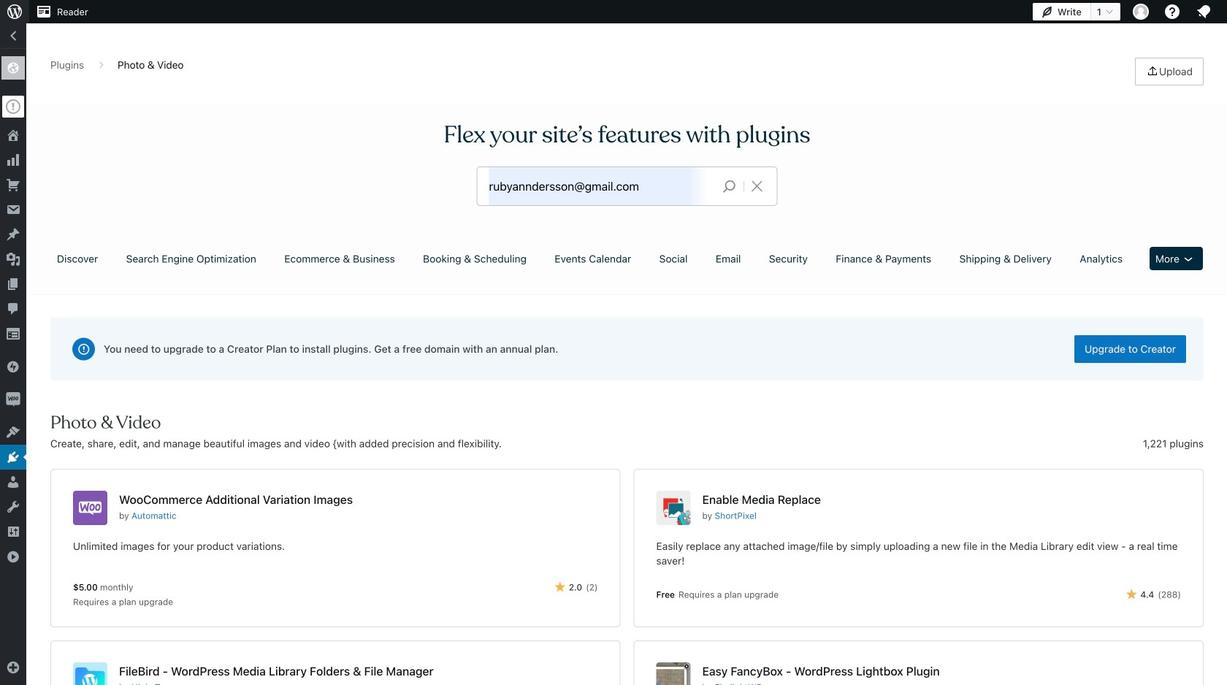 Task type: locate. For each thing, give the bounding box(es) containing it.
1 vertical spatial img image
[[6, 392, 20, 407]]

img image
[[6, 360, 20, 374], [6, 392, 20, 407]]

0 vertical spatial img image
[[6, 360, 20, 374]]

2 img image from the top
[[6, 392, 20, 407]]

manage your sites image
[[6, 3, 23, 20]]

None search field
[[478, 167, 777, 205]]

main content
[[45, 58, 1210, 686]]

plugin icon image
[[73, 491, 107, 525], [657, 491, 691, 525], [73, 663, 107, 686], [657, 663, 691, 686]]



Task type: vqa. For each thing, say whether or not it's contained in the screenshot.
WITH
no



Task type: describe. For each thing, give the bounding box(es) containing it.
my profile image
[[1134, 4, 1150, 20]]

open search image
[[712, 176, 748, 197]]

Search search field
[[489, 167, 712, 205]]

manage your notifications image
[[1196, 3, 1213, 20]]

help image
[[1164, 3, 1182, 20]]

close search image
[[739, 178, 776, 195]]

1 img image from the top
[[6, 360, 20, 374]]



